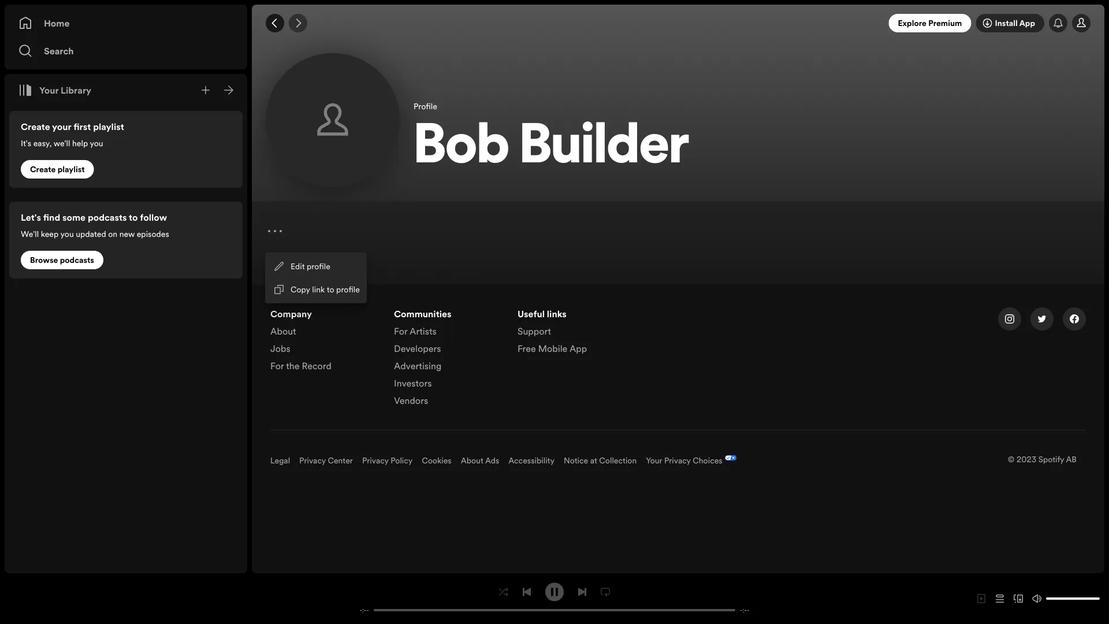 Task type: locate. For each thing, give the bounding box(es) containing it.
0 vertical spatial about
[[270, 325, 296, 338]]

your inside button
[[39, 84, 59, 97]]

1 vertical spatial create
[[30, 164, 56, 175]]

new
[[119, 228, 135, 239]]

menu containing edit profile
[[265, 253, 367, 303]]

privacy left "choices"
[[665, 455, 691, 466]]

browse podcasts
[[30, 255, 94, 266]]

2 list from the left
[[394, 307, 504, 411]]

advertising
[[394, 359, 442, 372]]

ab
[[1067, 454, 1077, 465]]

1 vertical spatial for
[[270, 359, 284, 372]]

about
[[270, 325, 296, 338], [461, 455, 484, 466]]

support
[[518, 325, 551, 338]]

on
[[108, 228, 117, 239]]

your inside the "bob builder" element
[[646, 455, 663, 466]]

playlist down help
[[58, 164, 85, 175]]

2 horizontal spatial privacy
[[665, 455, 691, 466]]

you inside create your first playlist it's easy, we'll help you
[[90, 138, 103, 149]]

0 horizontal spatial playlist
[[58, 164, 85, 175]]

1 horizontal spatial :-
[[743, 606, 747, 615]]

for inside company about jobs for the record
[[270, 359, 284, 372]]

your for your library
[[39, 84, 59, 97]]

cookies link
[[422, 455, 452, 466]]

to right "link"
[[327, 284, 334, 295]]

podcasts up on
[[88, 211, 127, 224]]

©
[[1008, 454, 1015, 465]]

app inside "useful links support free mobile app"
[[570, 342, 587, 355]]

choose photo
[[303, 134, 362, 146]]

install app link
[[976, 14, 1045, 32]]

about inside company about jobs for the record
[[270, 325, 296, 338]]

about link
[[270, 325, 296, 342]]

-
[[360, 606, 362, 615], [367, 606, 369, 615], [740, 606, 743, 615], [747, 606, 750, 615]]

1 horizontal spatial playlist
[[93, 120, 124, 133]]

2 privacy from the left
[[362, 455, 389, 466]]

for the record link
[[270, 359, 332, 377]]

your
[[39, 84, 59, 97], [646, 455, 663, 466]]

app
[[1020, 18, 1036, 29], [570, 342, 587, 355]]

create for your
[[21, 120, 50, 133]]

to up new
[[129, 211, 138, 224]]

pause image
[[550, 587, 559, 597]]

0 horizontal spatial profile
[[307, 261, 330, 272]]

2 horizontal spatial list
[[518, 307, 628, 359]]

mobile
[[539, 342, 568, 355]]

first
[[74, 120, 91, 133]]

about ads
[[461, 455, 500, 466]]

privacy policy link
[[362, 455, 413, 466]]

investors link
[[394, 377, 432, 394]]

collection
[[600, 455, 637, 466]]

1 :- from the left
[[362, 606, 367, 615]]

app right install
[[1020, 18, 1036, 29]]

create
[[21, 120, 50, 133], [30, 164, 56, 175]]

2 -:-- from the left
[[740, 606, 750, 615]]

0 horizontal spatial app
[[570, 342, 587, 355]]

you inside let's find some podcasts to follow we'll keep you updated on new episodes
[[60, 228, 74, 239]]

-:--
[[360, 606, 369, 615], [740, 606, 750, 615]]

menu
[[265, 253, 367, 303]]

4 - from the left
[[747, 606, 750, 615]]

create down 'easy,'
[[30, 164, 56, 175]]

1 horizontal spatial -:--
[[740, 606, 750, 615]]

choices
[[693, 455, 723, 466]]

0 vertical spatial app
[[1020, 18, 1036, 29]]

app right mobile
[[570, 342, 587, 355]]

legal
[[270, 455, 290, 466]]

artists
[[410, 325, 437, 338]]

0 vertical spatial podcasts
[[88, 211, 127, 224]]

for
[[394, 325, 408, 338], [270, 359, 284, 372]]

0 horizontal spatial list
[[270, 307, 380, 377]]

about left ads
[[461, 455, 484, 466]]

0 vertical spatial you
[[90, 138, 103, 149]]

0 vertical spatial for
[[394, 325, 408, 338]]

enable shuffle image
[[499, 587, 509, 597]]

1 horizontal spatial app
[[1020, 18, 1036, 29]]

useful links support free mobile app
[[518, 307, 587, 355]]

1 vertical spatial your
[[646, 455, 663, 466]]

about up jobs
[[270, 325, 296, 338]]

1 horizontal spatial your
[[646, 455, 663, 466]]

profile right edit
[[307, 261, 330, 272]]

0 horizontal spatial for
[[270, 359, 284, 372]]

1 list from the left
[[270, 307, 380, 377]]

1 vertical spatial app
[[570, 342, 587, 355]]

your left library
[[39, 84, 59, 97]]

legal link
[[270, 455, 290, 466]]

playlist inside create your first playlist it's easy, we'll help you
[[93, 120, 124, 133]]

record
[[302, 359, 332, 372]]

vendors link
[[394, 394, 428, 411]]

0 vertical spatial create
[[21, 120, 50, 133]]

edit
[[291, 261, 305, 272]]

privacy center link
[[299, 455, 353, 466]]

privacy center
[[299, 455, 353, 466]]

explore
[[898, 18, 927, 29]]

0 vertical spatial playlist
[[93, 120, 124, 133]]

policy
[[391, 455, 413, 466]]

premium
[[929, 18, 962, 29]]

go back image
[[270, 18, 280, 28]]

for left artists
[[394, 325, 408, 338]]

follow
[[140, 211, 167, 224]]

playlist
[[93, 120, 124, 133], [58, 164, 85, 175]]

what's new image
[[1054, 18, 1063, 28]]

profile
[[414, 100, 437, 111]]

list
[[270, 307, 380, 377], [394, 307, 504, 411], [518, 307, 628, 359]]

bob builder element
[[252, 5, 1105, 494]]

browse podcasts link
[[21, 251, 103, 269]]

0 horizontal spatial :-
[[362, 606, 367, 615]]

0 vertical spatial to
[[129, 211, 138, 224]]

0 horizontal spatial -:--
[[360, 606, 369, 615]]

search
[[44, 45, 74, 57]]

playlist right first
[[93, 120, 124, 133]]

for left the
[[270, 359, 284, 372]]

1 vertical spatial to
[[327, 284, 334, 295]]

your right collection
[[646, 455, 663, 466]]

0 vertical spatial your
[[39, 84, 59, 97]]

0 horizontal spatial about
[[270, 325, 296, 338]]

podcasts
[[88, 211, 127, 224], [60, 255, 94, 266]]

1 horizontal spatial to
[[327, 284, 334, 295]]

privacy left center
[[299, 455, 326, 466]]

to
[[129, 211, 138, 224], [327, 284, 334, 295]]

find
[[43, 211, 60, 224]]

1 vertical spatial playlist
[[58, 164, 85, 175]]

keep
[[41, 228, 59, 239]]

developers
[[394, 342, 441, 355]]

create up 'easy,'
[[21, 120, 50, 133]]

your for your privacy choices
[[646, 455, 663, 466]]

1 vertical spatial you
[[60, 228, 74, 239]]

1 horizontal spatial for
[[394, 325, 408, 338]]

:-
[[362, 606, 367, 615], [743, 606, 747, 615]]

0 horizontal spatial to
[[129, 211, 138, 224]]

free
[[518, 342, 536, 355]]

notice at collection
[[564, 455, 637, 466]]

create inside button
[[30, 164, 56, 175]]

choose photo button
[[266, 53, 400, 187]]

privacy
[[299, 455, 326, 466], [362, 455, 389, 466], [665, 455, 691, 466]]

1 horizontal spatial list
[[394, 307, 504, 411]]

privacy for privacy center
[[299, 455, 326, 466]]

0 horizontal spatial privacy
[[299, 455, 326, 466]]

create inside create your first playlist it's easy, we'll help you
[[21, 120, 50, 133]]

0 vertical spatial profile
[[307, 261, 330, 272]]

1 -:-- from the left
[[360, 606, 369, 615]]

to inside button
[[327, 284, 334, 295]]

you right help
[[90, 138, 103, 149]]

podcasts down updated
[[60, 255, 94, 266]]

vendors
[[394, 394, 428, 407]]

privacy left the 'policy'
[[362, 455, 389, 466]]

list containing useful links
[[518, 307, 628, 359]]

3 list from the left
[[518, 307, 628, 359]]

0 horizontal spatial your
[[39, 84, 59, 97]]

investors
[[394, 377, 432, 390]]

Disable repeat checkbox
[[596, 583, 615, 601]]

1 horizontal spatial you
[[90, 138, 103, 149]]

jobs link
[[270, 342, 291, 359]]

1 vertical spatial about
[[461, 455, 484, 466]]

copy link to profile button
[[268, 278, 365, 301]]

0 horizontal spatial you
[[60, 228, 74, 239]]

create playlist button
[[21, 160, 94, 179]]

free mobile app link
[[518, 342, 587, 359]]

privacy for privacy policy
[[362, 455, 389, 466]]

you right keep
[[60, 228, 74, 239]]

privacy policy
[[362, 455, 413, 466]]

link
[[312, 284, 325, 295]]

profile right "link"
[[336, 284, 360, 295]]

create playlist
[[30, 164, 85, 175]]

developers link
[[394, 342, 441, 359]]

1 privacy from the left
[[299, 455, 326, 466]]

list containing communities
[[394, 307, 504, 411]]

1 horizontal spatial privacy
[[362, 455, 389, 466]]

1 vertical spatial profile
[[336, 284, 360, 295]]



Task type: describe. For each thing, give the bounding box(es) containing it.
edit profile
[[291, 261, 330, 272]]

at
[[590, 455, 597, 466]]

let's
[[21, 211, 41, 224]]

list containing company
[[270, 307, 380, 377]]

previous image
[[522, 587, 532, 597]]

3 - from the left
[[740, 606, 743, 615]]

builder
[[519, 120, 689, 176]]

some
[[62, 211, 86, 224]]

2 - from the left
[[367, 606, 369, 615]]

install
[[995, 18, 1018, 29]]

1 - from the left
[[360, 606, 362, 615]]

1 horizontal spatial about
[[461, 455, 484, 466]]

go forward image
[[294, 18, 303, 28]]

search link
[[18, 39, 233, 62]]

twitter image
[[1038, 314, 1047, 324]]

for inside communities for artists developers advertising investors vendors
[[394, 325, 408, 338]]

copy
[[291, 284, 310, 295]]

2 :- from the left
[[743, 606, 747, 615]]

about ads link
[[461, 455, 500, 466]]

home link
[[18, 12, 233, 35]]

1 horizontal spatial profile
[[336, 284, 360, 295]]

top bar and user menu element
[[252, 5, 1105, 42]]

app inside top bar and user menu element
[[1020, 18, 1036, 29]]

explore premium
[[898, 18, 962, 29]]

podcasts inside let's find some podcasts to follow we'll keep you updated on new episodes
[[88, 211, 127, 224]]

volume high image
[[1033, 594, 1042, 603]]

california consumer privacy act (ccpa) opt-out icon image
[[723, 455, 737, 463]]

copy link to profile
[[291, 284, 360, 295]]

help
[[72, 138, 88, 149]]

photo
[[338, 134, 362, 146]]

ads
[[485, 455, 500, 466]]

to inside let's find some podcasts to follow we'll keep you updated on new episodes
[[129, 211, 138, 224]]

support link
[[518, 325, 551, 342]]

spotify
[[1039, 454, 1065, 465]]

your library
[[39, 84, 91, 97]]

home
[[44, 17, 70, 29]]

you for some
[[60, 228, 74, 239]]

choose
[[303, 134, 336, 146]]

your privacy choices
[[646, 455, 723, 466]]

let's find some podcasts to follow we'll keep you updated on new episodes
[[21, 211, 169, 239]]

cookies
[[422, 455, 452, 466]]

updated
[[76, 228, 106, 239]]

episodes
[[137, 228, 169, 239]]

facebook image
[[1070, 314, 1080, 324]]

create your first playlist it's easy, we'll help you
[[21, 120, 124, 149]]

edit profile button
[[268, 255, 365, 278]]

bob builder
[[414, 120, 689, 176]]

communities
[[394, 307, 452, 320]]

main element
[[5, 5, 247, 573]]

your library button
[[14, 79, 96, 102]]

3 privacy from the left
[[665, 455, 691, 466]]

library
[[61, 84, 91, 97]]

bob
[[414, 120, 509, 176]]

instagram image
[[1006, 314, 1015, 324]]

the
[[286, 359, 300, 372]]

bob builder button
[[414, 116, 1091, 183]]

notice at collection link
[[564, 455, 637, 466]]

center
[[328, 455, 353, 466]]

your privacy choices link
[[646, 455, 723, 466]]

browse
[[30, 255, 58, 266]]

communities for artists developers advertising investors vendors
[[394, 307, 452, 407]]

company
[[270, 307, 312, 320]]

disable repeat image
[[601, 587, 610, 597]]

you for first
[[90, 138, 103, 149]]

© 2023 spotify ab
[[1008, 454, 1077, 465]]

we'll
[[54, 138, 70, 149]]

jobs
[[270, 342, 291, 355]]

accessibility link
[[509, 455, 555, 466]]

links
[[547, 307, 567, 320]]

connect to a device image
[[1014, 594, 1024, 603]]

we'll
[[21, 228, 39, 239]]

1 vertical spatial podcasts
[[60, 255, 94, 266]]

explore premium button
[[889, 14, 972, 32]]

next image
[[578, 587, 587, 597]]

playlist inside button
[[58, 164, 85, 175]]

install app
[[995, 18, 1036, 29]]

easy,
[[33, 138, 52, 149]]

company about jobs for the record
[[270, 307, 332, 372]]

for artists link
[[394, 325, 437, 342]]

it's
[[21, 138, 31, 149]]

player controls element
[[346, 583, 763, 615]]

useful
[[518, 307, 545, 320]]

2023
[[1017, 454, 1037, 465]]

accessibility
[[509, 455, 555, 466]]

your
[[52, 120, 71, 133]]

create for playlist
[[30, 164, 56, 175]]

advertising link
[[394, 359, 442, 377]]



Task type: vqa. For each thing, say whether or not it's contained in the screenshot.
the Report
no



